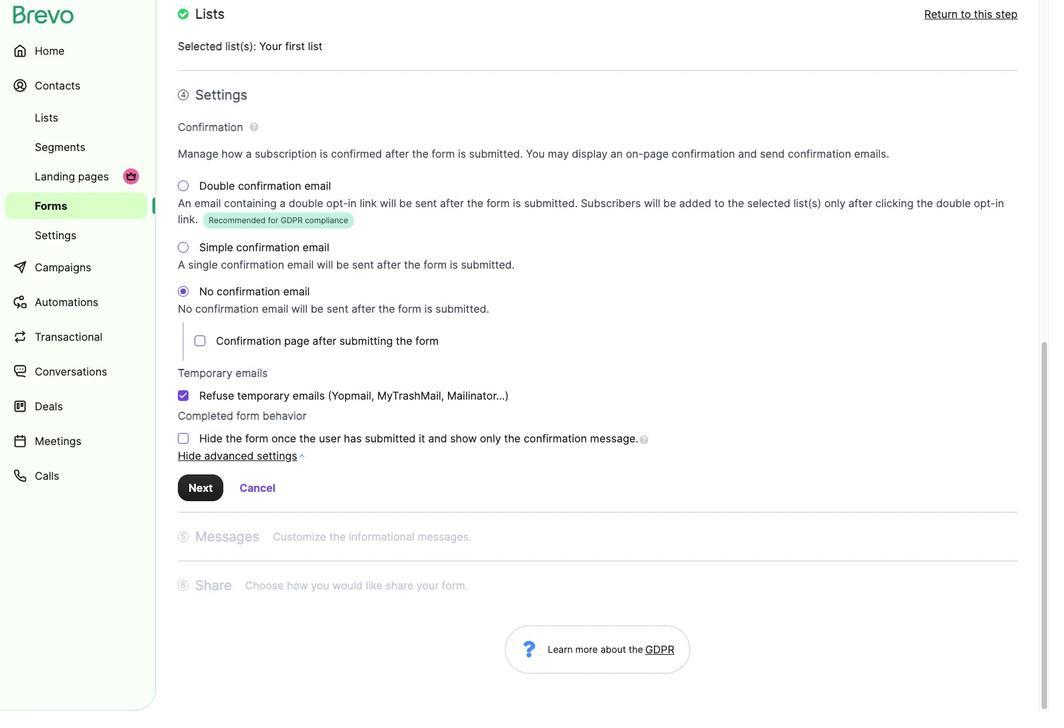 Task type: vqa. For each thing, say whether or not it's contained in the screenshot.
Subscribers
yes



Task type: locate. For each thing, give the bounding box(es) containing it.
lists right return image
[[195, 6, 225, 22]]

be left the added
[[664, 197, 676, 210]]

1 vertical spatial no
[[178, 302, 192, 316]]

hide
[[199, 432, 223, 445], [178, 449, 201, 463]]

1 horizontal spatial and
[[738, 147, 757, 161]]

lists link
[[5, 104, 147, 131]]

may
[[548, 147, 569, 161]]

mytrashmail,
[[377, 389, 444, 403]]

2 vertical spatial sent
[[327, 302, 349, 316]]

0 horizontal spatial in
[[348, 197, 357, 210]]

2 double from the left
[[937, 197, 971, 210]]

in
[[348, 197, 357, 210], [996, 197, 1005, 210]]

landing pages link
[[5, 163, 147, 190]]

0 vertical spatial a
[[246, 147, 252, 161]]

0 vertical spatial gdpr
[[281, 215, 303, 225]]

confirmation up temporary emails
[[216, 334, 281, 348]]

clicking
[[876, 197, 914, 210]]

opt-
[[326, 197, 348, 210], [974, 197, 996, 210]]

sent up no confirmation email will be sent after the form is submitted.
[[352, 258, 374, 272]]

share
[[195, 578, 232, 594]]

once
[[272, 432, 296, 445]]

1 horizontal spatial opt-
[[974, 197, 996, 210]]

emails up behavior
[[293, 389, 325, 403]]

selected list(s): your first list
[[178, 39, 323, 53]]

only
[[825, 197, 846, 210], [480, 432, 501, 445]]

hide up next button
[[178, 449, 201, 463]]

no confirmation email
[[199, 285, 310, 298]]

subscription
[[255, 147, 317, 161]]

0 vertical spatial emails
[[236, 367, 268, 380]]

1 opt- from the left
[[326, 197, 348, 210]]

1 vertical spatial how
[[287, 579, 308, 592]]

1 vertical spatial gdpr
[[645, 643, 675, 657]]

0 horizontal spatial no
[[178, 302, 192, 316]]

0 horizontal spatial page
[[284, 334, 310, 348]]

a up double confirmation email
[[246, 147, 252, 161]]

0 horizontal spatial settings
[[35, 229, 77, 242]]

a inside an email containing a double opt-in link will be sent after the form is submitted. subscribers will be added to the selected list(s) only after clicking the double opt-in link.
[[280, 197, 286, 210]]

next button
[[178, 475, 224, 501]]

confirmation for confirmation page after submitting the form
[[216, 334, 281, 348]]

0 horizontal spatial sent
[[327, 302, 349, 316]]

0 horizontal spatial and
[[428, 432, 447, 445]]

submitted. inside an email containing a double opt-in link will be sent after the form is submitted. subscribers will be added to the selected list(s) only after clicking the double opt-in link.
[[524, 197, 578, 210]]

and
[[738, 147, 757, 161], [428, 432, 447, 445]]

1 vertical spatial settings
[[35, 229, 77, 242]]

1 vertical spatial sent
[[352, 258, 374, 272]]

0 vertical spatial confirmation
[[178, 120, 243, 134]]

email down double
[[194, 197, 221, 210]]

page down no confirmation email will be sent after the form is submitted.
[[284, 334, 310, 348]]

0 horizontal spatial gdpr
[[281, 215, 303, 225]]

1 horizontal spatial how
[[287, 579, 308, 592]]

will up confirmation page after submitting the form
[[291, 302, 308, 316]]

to left this
[[961, 7, 971, 21]]

no down a
[[178, 302, 192, 316]]

0 horizontal spatial only
[[480, 432, 501, 445]]

1 in from the left
[[348, 197, 357, 210]]

display
[[572, 147, 608, 161]]

confirmation up manage
[[178, 120, 243, 134]]

double
[[289, 197, 323, 210], [937, 197, 971, 210]]

no down single on the left
[[199, 285, 214, 298]]

1 vertical spatial and
[[428, 432, 447, 445]]

page
[[644, 147, 669, 161], [284, 334, 310, 348]]

0 vertical spatial how
[[222, 147, 243, 161]]

lists up 'segments' at the top left of page
[[35, 111, 58, 124]]

0 vertical spatial only
[[825, 197, 846, 210]]

no for no confirmation email
[[199, 285, 214, 298]]

form.
[[442, 579, 468, 592]]

sent up confirmation page after submitting the form
[[327, 302, 349, 316]]

forms
[[35, 199, 67, 213]]

1 horizontal spatial no
[[199, 285, 214, 298]]

1 vertical spatial only
[[480, 432, 501, 445]]

1 horizontal spatial double
[[937, 197, 971, 210]]

1 vertical spatial to
[[715, 197, 725, 210]]

selected
[[178, 39, 222, 53]]

0 vertical spatial page
[[644, 147, 669, 161]]

email down no confirmation email
[[262, 302, 288, 316]]

submitted.
[[469, 147, 523, 161], [524, 197, 578, 210], [461, 258, 515, 272], [436, 302, 489, 316]]

0 horizontal spatial how
[[222, 147, 243, 161]]

conversations link
[[5, 356, 147, 388]]

only right show
[[480, 432, 501, 445]]

hide down completed
[[199, 432, 223, 445]]

1 horizontal spatial in
[[996, 197, 1005, 210]]

a up recommended for gdpr compliance
[[280, 197, 286, 210]]

mailinator…)
[[447, 389, 509, 403]]

how for share
[[287, 579, 308, 592]]

email down simple confirmation email
[[287, 258, 314, 272]]

messages
[[195, 529, 259, 545]]

a
[[178, 258, 185, 272]]

0 horizontal spatial double
[[289, 197, 323, 210]]

to
[[961, 7, 971, 21], [715, 197, 725, 210]]

will right 'link'
[[380, 197, 396, 210]]

email down compliance
[[303, 241, 329, 254]]

share
[[386, 579, 414, 592]]

be up no confirmation email will be sent after the form is submitted.
[[336, 258, 349, 272]]

1 vertical spatial lists
[[35, 111, 58, 124]]

settings right the '4'
[[195, 87, 248, 103]]

0 horizontal spatial lists
[[35, 111, 58, 124]]

0 vertical spatial sent
[[415, 197, 437, 210]]

transactional link
[[5, 321, 147, 353]]

to right the added
[[715, 197, 725, 210]]

gdpr right about
[[645, 643, 675, 657]]

1 vertical spatial confirmation
[[216, 334, 281, 348]]

transactional
[[35, 330, 103, 344]]

settings down forms
[[35, 229, 77, 242]]

1 vertical spatial a
[[280, 197, 286, 210]]

a
[[246, 147, 252, 161], [280, 197, 286, 210]]

0 vertical spatial lists
[[195, 6, 225, 22]]

gdpr link
[[643, 642, 675, 658]]

2 horizontal spatial sent
[[415, 197, 437, 210]]

1 horizontal spatial a
[[280, 197, 286, 210]]

0 vertical spatial to
[[961, 7, 971, 21]]

how left the you
[[287, 579, 308, 592]]

home
[[35, 44, 65, 58]]

0 vertical spatial hide
[[199, 432, 223, 445]]

list
[[308, 39, 323, 53]]

and right it
[[428, 432, 447, 445]]

0 vertical spatial no
[[199, 285, 214, 298]]

double right clicking
[[937, 197, 971, 210]]

sent inside an email containing a double opt-in link will be sent after the form is submitted. subscribers will be added to the selected list(s) only after clicking the double opt-in link.
[[415, 197, 437, 210]]

sent
[[415, 197, 437, 210], [352, 258, 374, 272], [327, 302, 349, 316]]

1 horizontal spatial sent
[[352, 258, 374, 272]]

contacts
[[35, 79, 80, 92]]

to inside button
[[961, 7, 971, 21]]

no
[[199, 285, 214, 298], [178, 302, 192, 316]]

1 vertical spatial hide
[[178, 449, 201, 463]]

email for no confirmation email
[[283, 285, 310, 298]]

page right the an
[[644, 147, 669, 161]]

will
[[380, 197, 396, 210], [644, 197, 661, 210], [317, 258, 333, 272], [291, 302, 308, 316]]

compliance
[[305, 215, 348, 225]]

email inside an email containing a double opt-in link will be sent after the form is submitted. subscribers will be added to the selected list(s) only after clicking the double opt-in link.
[[194, 197, 221, 210]]

email up compliance
[[304, 179, 331, 193]]

this
[[974, 7, 993, 21]]

1 horizontal spatial only
[[825, 197, 846, 210]]

1 horizontal spatial emails
[[293, 389, 325, 403]]

would
[[332, 579, 363, 592]]

double
[[199, 179, 235, 193]]

0 horizontal spatial a
[[246, 147, 252, 161]]

1 horizontal spatial to
[[961, 7, 971, 21]]

0 horizontal spatial emails
[[236, 367, 268, 380]]

segments
[[35, 140, 86, 154]]

settings
[[257, 449, 297, 463]]

contacts link
[[5, 70, 147, 102]]

to inside an email containing a double opt-in link will be sent after the form is submitted. subscribers will be added to the selected list(s) only after clicking the double opt-in link.
[[715, 197, 725, 210]]

confirmation
[[672, 147, 735, 161], [788, 147, 851, 161], [238, 179, 301, 193], [236, 241, 300, 254], [221, 258, 284, 272], [217, 285, 280, 298], [195, 302, 259, 316], [524, 432, 587, 445]]

how right manage
[[222, 147, 243, 161]]

email up no confirmation email will be sent after the form is submitted.
[[283, 285, 310, 298]]

gdpr right for
[[281, 215, 303, 225]]

the inside learn more about the gdpr
[[629, 644, 643, 655]]

recommended for gdpr compliance
[[209, 215, 348, 225]]

learn
[[548, 644, 573, 655]]

0 horizontal spatial to
[[715, 197, 725, 210]]

double up compliance
[[289, 197, 323, 210]]

will right subscribers
[[644, 197, 661, 210]]

be right 'link'
[[399, 197, 412, 210]]

simple
[[199, 241, 233, 254]]

campaigns link
[[5, 251, 147, 284]]

email
[[304, 179, 331, 193], [194, 197, 221, 210], [303, 241, 329, 254], [287, 258, 314, 272], [283, 285, 310, 298], [262, 302, 288, 316]]

completed form behavior
[[178, 409, 307, 423]]

0 horizontal spatial opt-
[[326, 197, 348, 210]]

hide advanced settings
[[178, 449, 297, 463]]

and left send
[[738, 147, 757, 161]]

lists
[[195, 6, 225, 22], [35, 111, 58, 124]]

you
[[311, 579, 329, 592]]

1 vertical spatial emails
[[293, 389, 325, 403]]

only right 'list(s)'
[[825, 197, 846, 210]]

emails up temporary
[[236, 367, 268, 380]]

sent right 'link'
[[415, 197, 437, 210]]

conversations
[[35, 365, 107, 379]]

1 horizontal spatial page
[[644, 147, 669, 161]]

deals
[[35, 400, 63, 413]]

0 vertical spatial and
[[738, 147, 757, 161]]

informational
[[349, 530, 415, 544]]

return
[[925, 7, 958, 21]]

hide for hide the form once the user has submitted it and show only the confirmation message.
[[199, 432, 223, 445]]

the
[[412, 147, 429, 161], [467, 197, 484, 210], [728, 197, 744, 210], [917, 197, 934, 210], [404, 258, 421, 272], [379, 302, 395, 316], [396, 334, 413, 348], [226, 432, 242, 445], [299, 432, 316, 445], [504, 432, 521, 445], [329, 530, 346, 544], [629, 644, 643, 655]]

0 vertical spatial settings
[[195, 87, 248, 103]]

advanced
[[204, 449, 254, 463]]

settings
[[195, 87, 248, 103], [35, 229, 77, 242]]



Task type: describe. For each thing, give the bounding box(es) containing it.
(yopmail,
[[328, 389, 374, 403]]

link.
[[178, 213, 198, 226]]

an
[[611, 147, 623, 161]]

home link
[[5, 35, 147, 67]]

confirmation for confirmation
[[178, 120, 243, 134]]

meetings
[[35, 435, 82, 448]]

lists inside 'link'
[[35, 111, 58, 124]]

hide the form once the user has submitted it and show only the confirmation message.
[[199, 432, 639, 445]]

link
[[360, 197, 377, 210]]

emails.
[[854, 147, 890, 161]]

refuse
[[199, 389, 234, 403]]

show
[[450, 432, 477, 445]]

return to this step button
[[925, 6, 1018, 22]]

hide for hide advanced settings
[[178, 449, 201, 463]]

1 horizontal spatial gdpr
[[645, 643, 675, 657]]

settings inside settings link
[[35, 229, 77, 242]]

meetings link
[[5, 425, 147, 457]]

automations
[[35, 296, 98, 309]]

return to this step
[[925, 7, 1018, 21]]

6
[[181, 580, 186, 590]]

your
[[259, 39, 282, 53]]

manage how a subscription is confirmed after the form is submitted. you may display an on-page confirmation and send confirmation emails.
[[178, 147, 890, 161]]

submitting
[[340, 334, 393, 348]]

selected
[[747, 197, 791, 210]]

next
[[189, 481, 213, 495]]

1 vertical spatial page
[[284, 334, 310, 348]]

added
[[679, 197, 712, 210]]

refuse temporary emails (yopmail, mytrashmail, mailinator…)
[[199, 389, 509, 403]]

customize
[[273, 530, 326, 544]]

user
[[319, 432, 341, 445]]

left___rvooi image
[[126, 171, 136, 182]]

a single confirmation email will be sent after the form is submitted.
[[178, 258, 515, 272]]

completed
[[178, 409, 233, 423]]

no for no confirmation email will be sent after the form is submitted.
[[178, 302, 192, 316]]

an
[[178, 197, 191, 210]]

will down compliance
[[317, 258, 333, 272]]

for
[[268, 215, 278, 225]]

single
[[188, 258, 218, 272]]

only inside an email containing a double opt-in link will be sent after the form is submitted. subscribers will be added to the selected list(s) only after clicking the double opt-in link.
[[825, 197, 846, 210]]

send
[[760, 147, 785, 161]]

list(s)
[[794, 197, 822, 210]]

segments link
[[5, 134, 147, 161]]

2 in from the left
[[996, 197, 1005, 210]]

landing
[[35, 170, 75, 183]]

more
[[576, 644, 598, 655]]

cancel button
[[229, 475, 286, 501]]

customize the informational messages.
[[273, 530, 472, 544]]

messages.
[[418, 530, 472, 544]]

email for simple confirmation email
[[303, 241, 329, 254]]

form inside an email containing a double opt-in link will be sent after the form is submitted. subscribers will be added to the selected list(s) only after clicking the double opt-in link.
[[487, 197, 510, 210]]

email for double confirmation email
[[304, 179, 331, 193]]

like
[[366, 579, 383, 592]]

be up confirmation page after submitting the form
[[311, 302, 324, 316]]

subscribers
[[581, 197, 641, 210]]

choose how you would like share your form.
[[245, 579, 468, 592]]

5
[[181, 531, 186, 542]]

has
[[344, 432, 362, 445]]

submitted
[[365, 432, 416, 445]]

simple confirmation email
[[199, 241, 329, 254]]

choose
[[245, 579, 284, 592]]

step
[[996, 7, 1018, 21]]

4
[[181, 90, 186, 100]]

deals link
[[5, 391, 147, 423]]

calls
[[35, 470, 59, 483]]

forms link
[[5, 193, 147, 219]]

settings link
[[5, 222, 147, 249]]

campaigns
[[35, 261, 91, 274]]

2 opt- from the left
[[974, 197, 996, 210]]

it
[[419, 432, 425, 445]]

1 double from the left
[[289, 197, 323, 210]]

learn more about the gdpr
[[548, 643, 675, 657]]

is inside an email containing a double opt-in link will be sent after the form is submitted. subscribers will be added to the selected list(s) only after clicking the double opt-in link.
[[513, 197, 521, 210]]

landing pages
[[35, 170, 109, 183]]

return image
[[178, 9, 189, 19]]

manage
[[178, 147, 219, 161]]

first
[[285, 39, 305, 53]]

pages
[[78, 170, 109, 183]]

email for no confirmation email will be sent after the form is submitted.
[[262, 302, 288, 316]]

containing
[[224, 197, 277, 210]]

temporary
[[237, 389, 290, 403]]

calls link
[[5, 460, 147, 492]]

temporary emails
[[178, 367, 268, 380]]

1 horizontal spatial settings
[[195, 87, 248, 103]]

no confirmation email will be sent after the form is submitted.
[[178, 302, 489, 316]]

confirmation page after submitting the form
[[216, 334, 439, 348]]

you
[[526, 147, 545, 161]]

on-
[[626, 147, 644, 161]]

1 horizontal spatial lists
[[195, 6, 225, 22]]

how for confirmation
[[222, 147, 243, 161]]



